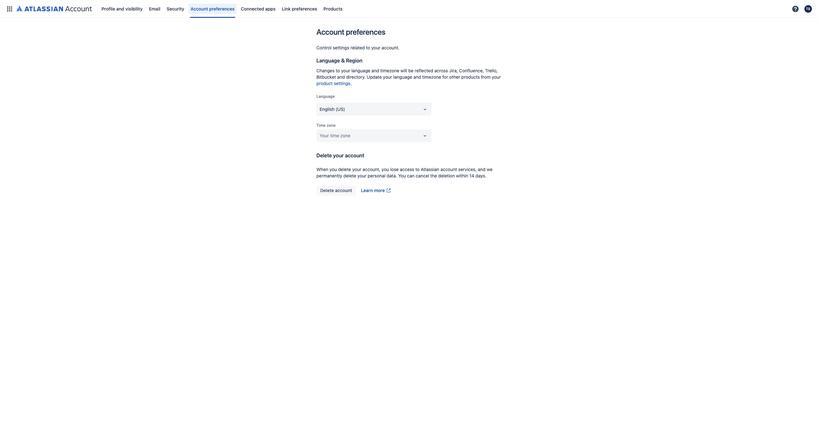 Task type: locate. For each thing, give the bounding box(es) containing it.
region
[[346, 58, 363, 64]]

account
[[345, 153, 365, 159], [441, 167, 458, 172], [335, 188, 352, 193]]

time
[[317, 123, 326, 128]]

your left account. on the left
[[372, 45, 381, 50]]

None text field
[[320, 106, 321, 113], [320, 133, 321, 139], [320, 106, 321, 113], [320, 133, 321, 139]]

2 horizontal spatial to
[[416, 167, 420, 172]]

1 horizontal spatial you
[[382, 167, 389, 172]]

0 horizontal spatial timezone
[[381, 68, 400, 73]]

0 horizontal spatial to
[[336, 68, 340, 73]]

switch to... image
[[6, 5, 13, 13]]

and inside when you delete your account, you lose access to atlassian account services, and we permanently delete your personal data. you can cancel the deletion within 14 days.
[[478, 167, 486, 172]]

preferences right link
[[292, 6, 317, 11]]

delete inside delete account button
[[321, 188, 334, 193]]

preferences
[[209, 6, 235, 11], [292, 6, 317, 11], [346, 27, 386, 36]]

0 vertical spatial language
[[317, 58, 340, 64]]

products link
[[322, 4, 345, 14]]

the
[[431, 173, 438, 179]]

1 horizontal spatial preferences
[[292, 6, 317, 11]]

0 horizontal spatial account preferences
[[191, 6, 235, 11]]

delete down delete your account
[[339, 167, 351, 172]]

1 vertical spatial zone
[[341, 133, 351, 139]]

1 horizontal spatial account
[[317, 27, 345, 36]]

to right related
[[366, 45, 371, 50]]

confluence,
[[460, 68, 484, 73]]

account
[[191, 6, 208, 11], [317, 27, 345, 36]]

timezone
[[381, 68, 400, 73], [423, 74, 442, 80]]

banner
[[0, 0, 820, 18]]

0 horizontal spatial preferences
[[209, 6, 235, 11]]

and up settings.
[[338, 74, 345, 80]]

and
[[116, 6, 124, 11], [372, 68, 380, 73], [338, 74, 345, 80], [414, 74, 422, 80], [478, 167, 486, 172]]

2 vertical spatial account
[[335, 188, 352, 193]]

account up control on the top of page
[[317, 27, 345, 36]]

preferences left connected
[[209, 6, 235, 11]]

delete
[[339, 167, 351, 172], [344, 173, 357, 179]]

1 vertical spatial account preferences
[[317, 27, 386, 36]]

0 horizontal spatial account
[[191, 6, 208, 11]]

your
[[320, 133, 329, 139]]

more
[[374, 188, 385, 193]]

changes
[[317, 68, 335, 73]]

security link
[[165, 4, 186, 14]]

zone
[[327, 123, 336, 128], [341, 133, 351, 139]]

preferences for link preferences link in the left top of the page
[[292, 6, 317, 11]]

within
[[456, 173, 469, 179]]

profile and visibility link
[[100, 4, 145, 14]]

delete
[[317, 153, 332, 159], [321, 188, 334, 193]]

account down permanently
[[335, 188, 352, 193]]

email link
[[147, 4, 162, 14]]

language up "english" on the top
[[317, 94, 335, 99]]

open image
[[421, 106, 429, 113]]

your down 'trello,'
[[492, 74, 501, 80]]

language up 'changes'
[[317, 58, 340, 64]]

language
[[352, 68, 371, 73], [394, 74, 413, 80]]

you up "data."
[[382, 167, 389, 172]]

0 horizontal spatial you
[[330, 167, 337, 172]]

1 horizontal spatial timezone
[[423, 74, 442, 80]]

1 vertical spatial delete
[[344, 173, 357, 179]]

0 horizontal spatial zone
[[327, 123, 336, 128]]

services,
[[459, 167, 477, 172]]

to
[[366, 45, 371, 50], [336, 68, 340, 73], [416, 167, 420, 172]]

account preferences link
[[189, 4, 237, 14]]

0 horizontal spatial language
[[352, 68, 371, 73]]

account right security
[[191, 6, 208, 11]]

control settings related to your account.
[[317, 45, 400, 50]]

preferences up control settings related to your account.
[[346, 27, 386, 36]]

language for language
[[317, 94, 335, 99]]

language down will
[[394, 74, 413, 80]]

0 vertical spatial timezone
[[381, 68, 400, 73]]

0 vertical spatial to
[[366, 45, 371, 50]]

1 vertical spatial to
[[336, 68, 340, 73]]

changes to your language and timezone will be reflected across jira, confluence, trello, bitbucket and directory. update your language and timezone for other products from your product settings.
[[317, 68, 501, 86]]

profile
[[102, 6, 115, 11]]

your down your time zone
[[333, 153, 344, 159]]

link
[[282, 6, 291, 11]]

delete up delete account
[[344, 173, 357, 179]]

&
[[342, 58, 345, 64]]

1 vertical spatial language
[[394, 74, 413, 80]]

manage profile menu element
[[4, 0, 791, 18]]

language
[[317, 58, 340, 64], [317, 94, 335, 99]]

1 vertical spatial language
[[317, 94, 335, 99]]

permanently
[[317, 173, 343, 179]]

to up cancel
[[416, 167, 420, 172]]

1 vertical spatial account
[[441, 167, 458, 172]]

1 horizontal spatial to
[[366, 45, 371, 50]]

english
[[320, 107, 335, 112]]

account inside when you delete your account, you lose access to atlassian account services, and we permanently delete your personal data. you can cancel the deletion within 14 days.
[[441, 167, 458, 172]]

apps
[[265, 6, 276, 11]]

14
[[470, 173, 475, 179]]

2 language from the top
[[317, 94, 335, 99]]

1 horizontal spatial zone
[[341, 133, 351, 139]]

0 vertical spatial delete
[[317, 153, 332, 159]]

delete up when
[[317, 153, 332, 159]]

atlassian
[[421, 167, 440, 172]]

2 horizontal spatial preferences
[[346, 27, 386, 36]]

delete down permanently
[[321, 188, 334, 193]]

trello,
[[486, 68, 498, 73]]

products
[[462, 74, 480, 80]]

0 vertical spatial account preferences
[[191, 6, 235, 11]]

timezone left will
[[381, 68, 400, 73]]

1 vertical spatial account
[[317, 27, 345, 36]]

account up account,
[[345, 153, 365, 159]]

time
[[330, 133, 339, 139]]

timezone down reflected
[[423, 74, 442, 80]]

1 language from the top
[[317, 58, 340, 64]]

account image
[[805, 5, 813, 13]]

and right profile
[[116, 6, 124, 11]]

you
[[330, 167, 337, 172], [382, 167, 389, 172]]

0 vertical spatial account
[[191, 6, 208, 11]]

personal
[[368, 173, 386, 179]]

1 vertical spatial timezone
[[423, 74, 442, 80]]

when you delete your account, you lose access to atlassian account services, and we permanently delete your personal data. you can cancel the deletion within 14 days.
[[317, 167, 493, 179]]

bitbucket
[[317, 74, 336, 80]]

1 horizontal spatial account preferences
[[317, 27, 386, 36]]

(us)
[[336, 107, 345, 112]]

account preferences
[[191, 6, 235, 11], [317, 27, 386, 36]]

your
[[372, 45, 381, 50], [342, 68, 351, 73], [383, 74, 393, 80], [492, 74, 501, 80], [333, 153, 344, 159], [353, 167, 362, 172], [358, 173, 367, 179]]

account up deletion
[[441, 167, 458, 172]]

jira,
[[450, 68, 458, 73]]

2 you from the left
[[382, 167, 389, 172]]

you up permanently
[[330, 167, 337, 172]]

to down language & region
[[336, 68, 340, 73]]

data.
[[387, 173, 397, 179]]

reflected
[[415, 68, 434, 73]]

2 vertical spatial to
[[416, 167, 420, 172]]

language up directory.
[[352, 68, 371, 73]]

and up days.
[[478, 167, 486, 172]]

learn more link
[[358, 186, 395, 196]]

1 vertical spatial delete
[[321, 188, 334, 193]]

english (us)
[[320, 107, 345, 112]]

open image
[[421, 132, 429, 140]]

your right update
[[383, 74, 393, 80]]



Task type: describe. For each thing, give the bounding box(es) containing it.
account,
[[363, 167, 381, 172]]

link preferences link
[[280, 4, 319, 14]]

across
[[435, 68, 448, 73]]

profile and visibility
[[102, 6, 143, 11]]

control
[[317, 45, 332, 50]]

product
[[317, 81, 333, 86]]

when
[[317, 167, 329, 172]]

related
[[351, 45, 365, 50]]

your left account,
[[353, 167, 362, 172]]

delete account
[[321, 188, 352, 193]]

update
[[367, 74, 382, 80]]

account inside delete account button
[[335, 188, 352, 193]]

and inside manage profile menu element
[[116, 6, 124, 11]]

0 vertical spatial delete
[[339, 167, 351, 172]]

lose
[[391, 167, 399, 172]]

visibility
[[125, 6, 143, 11]]

settings
[[333, 45, 350, 50]]

help image
[[792, 5, 800, 13]]

delete for delete your account
[[317, 153, 332, 159]]

link preferences
[[282, 6, 317, 11]]

will
[[401, 68, 408, 73]]

delete for delete account
[[321, 188, 334, 193]]

directory.
[[346, 74, 366, 80]]

from
[[482, 74, 491, 80]]

0 vertical spatial language
[[352, 68, 371, 73]]

deletion
[[439, 173, 455, 179]]

preferences for account preferences link
[[209, 6, 235, 11]]

days.
[[476, 173, 487, 179]]

account inside manage profile menu element
[[191, 6, 208, 11]]

language & region
[[317, 58, 363, 64]]

can
[[408, 173, 415, 179]]

you
[[399, 173, 406, 179]]

your time zone
[[320, 133, 351, 139]]

we
[[487, 167, 493, 172]]

1 you from the left
[[330, 167, 337, 172]]

to inside when you delete your account, you lose access to atlassian account services, and we permanently delete your personal data. you can cancel the deletion within 14 days.
[[416, 167, 420, 172]]

0 vertical spatial account
[[345, 153, 365, 159]]

and down be
[[414, 74, 422, 80]]

products
[[324, 6, 343, 11]]

learn more
[[361, 188, 385, 193]]

your down &
[[342, 68, 351, 73]]

for
[[443, 74, 449, 80]]

connected
[[241, 6, 264, 11]]

access
[[400, 167, 415, 172]]

account.
[[382, 45, 400, 50]]

banner containing profile and visibility
[[0, 0, 820, 18]]

security
[[167, 6, 184, 11]]

to inside changes to your language and timezone will be reflected across jira, confluence, trello, bitbucket and directory. update your language and timezone for other products from your product settings.
[[336, 68, 340, 73]]

your down account,
[[358, 173, 367, 179]]

connected apps
[[241, 6, 276, 11]]

language for language & region
[[317, 58, 340, 64]]

learn more image
[[387, 188, 392, 193]]

and up update
[[372, 68, 380, 73]]

settings.
[[334, 81, 352, 86]]

email
[[149, 6, 160, 11]]

0 vertical spatial zone
[[327, 123, 336, 128]]

be
[[409, 68, 414, 73]]

delete account button
[[317, 186, 356, 196]]

cancel
[[416, 173, 430, 179]]

learn
[[361, 188, 373, 193]]

delete your account
[[317, 153, 365, 159]]

other
[[450, 74, 461, 80]]

connected apps link
[[239, 4, 278, 14]]

1 horizontal spatial language
[[394, 74, 413, 80]]

time zone
[[317, 123, 336, 128]]

product settings. link
[[317, 81, 352, 86]]

account preferences inside manage profile menu element
[[191, 6, 235, 11]]



Task type: vqa. For each thing, say whether or not it's contained in the screenshot.
Account image
yes



